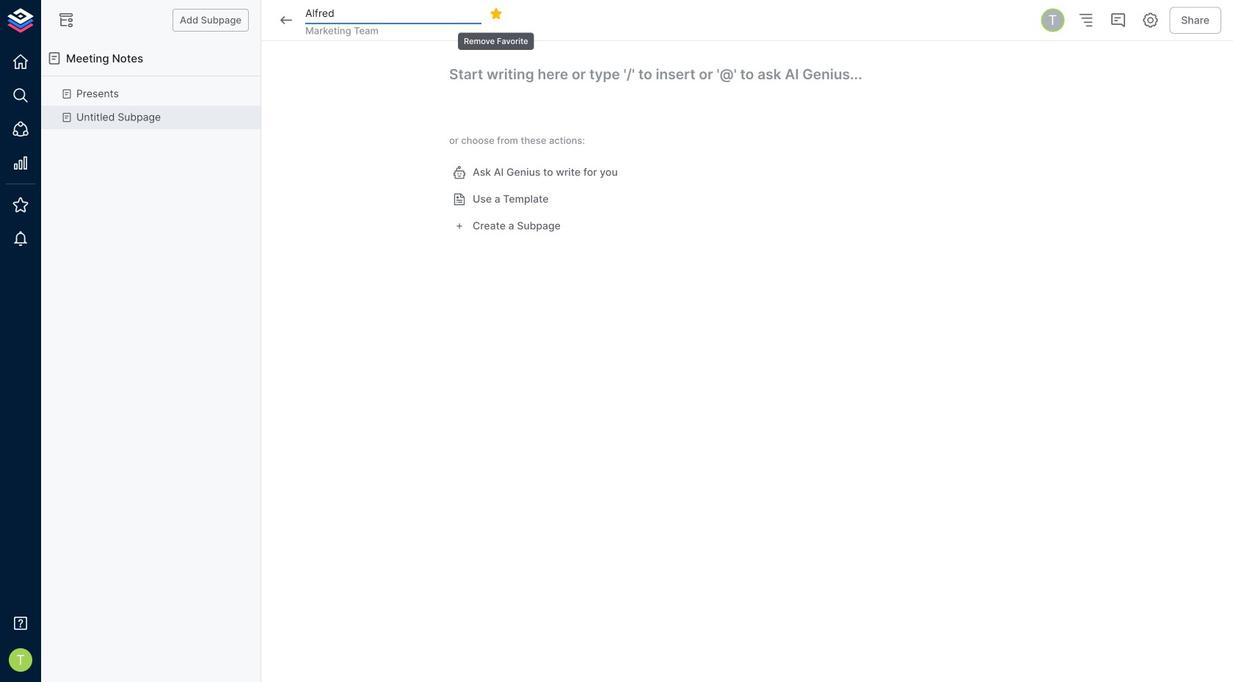Task type: locate. For each thing, give the bounding box(es) containing it.
tooltip
[[457, 22, 536, 51]]

remove favorite image
[[490, 7, 503, 20]]

settings image
[[1142, 11, 1160, 29]]

comments image
[[1110, 11, 1127, 29]]

table of contents image
[[1077, 11, 1095, 29]]

None text field
[[305, 3, 482, 24]]



Task type: vqa. For each thing, say whether or not it's contained in the screenshot.
Favorite IMAGE
no



Task type: describe. For each thing, give the bounding box(es) containing it.
hide wiki image
[[57, 11, 75, 29]]

go back image
[[278, 11, 295, 29]]



